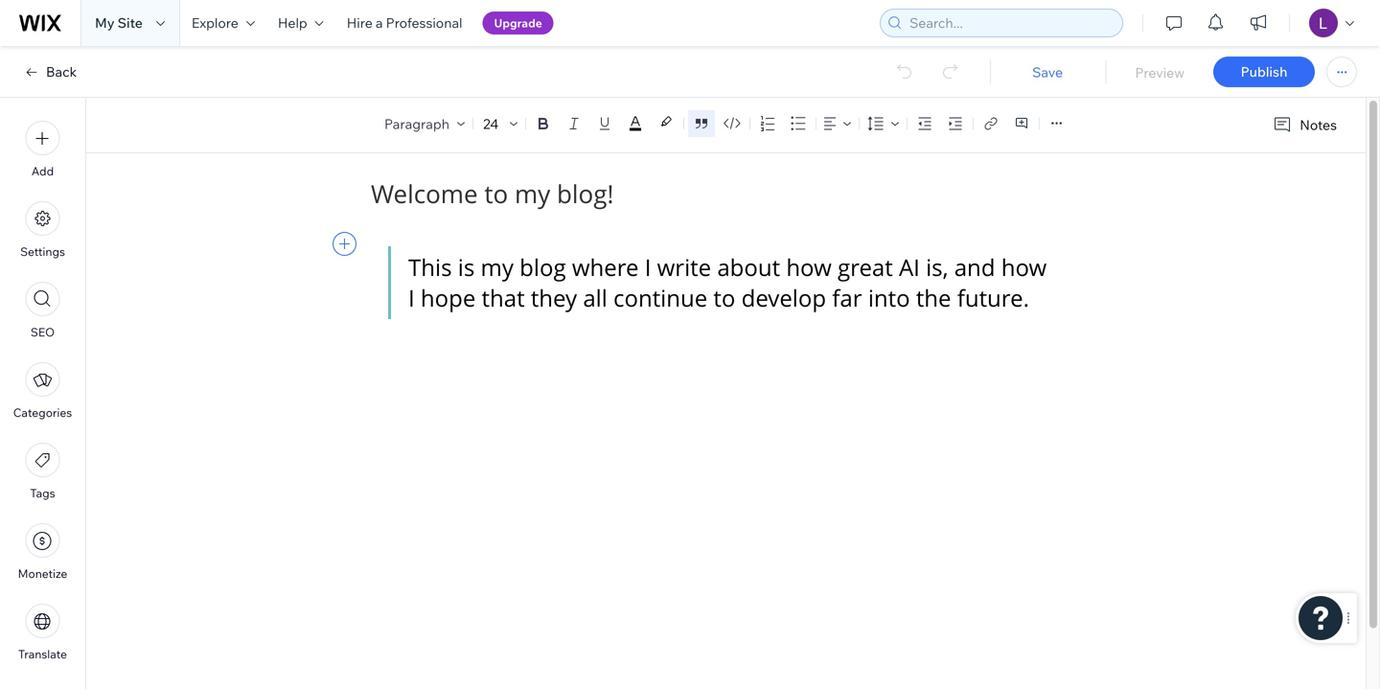 Task type: describe. For each thing, give the bounding box(es) containing it.
the
[[916, 283, 951, 313]]

add
[[32, 164, 54, 178]]

publish
[[1241, 63, 1288, 80]]

categories
[[13, 406, 72, 420]]

upgrade
[[494, 16, 542, 30]]

this is my blog where i write about how great ai is, and how i hope that they all continue to develop far into the future.
[[408, 252, 1053, 313]]

blog
[[520, 252, 566, 283]]

translate button
[[18, 604, 67, 661]]

my
[[95, 14, 115, 31]]

is
[[458, 252, 475, 283]]

far
[[832, 283, 862, 313]]

explore
[[192, 14, 239, 31]]

a
[[376, 14, 383, 31]]

and
[[955, 252, 996, 283]]

publish button
[[1214, 57, 1315, 87]]

site
[[118, 14, 143, 31]]

1 horizontal spatial i
[[645, 252, 651, 283]]

Add a Catchy Title text field
[[371, 177, 1067, 211]]

hope
[[421, 283, 476, 313]]

is,
[[926, 252, 949, 283]]

0 horizontal spatial i
[[408, 283, 415, 313]]

back button
[[23, 63, 77, 81]]

categories button
[[13, 362, 72, 420]]

monetize button
[[18, 523, 67, 581]]

Search... field
[[904, 10, 1117, 36]]

ai
[[899, 252, 920, 283]]

settings button
[[20, 201, 65, 259]]

into
[[868, 283, 910, 313]]

1 how from the left
[[786, 252, 832, 283]]

all
[[583, 283, 608, 313]]

where
[[572, 252, 639, 283]]



Task type: locate. For each thing, give the bounding box(es) containing it.
menu
[[0, 109, 85, 673]]

back
[[46, 63, 77, 80]]

great
[[838, 252, 893, 283]]

monetize
[[18, 567, 67, 581]]

professional
[[386, 14, 463, 31]]

paragraph
[[384, 115, 450, 132]]

write
[[657, 252, 711, 283]]

save
[[1033, 64, 1063, 80]]

hire
[[347, 14, 373, 31]]

how left far
[[786, 252, 832, 283]]

i left hope
[[408, 283, 415, 313]]

my site
[[95, 14, 143, 31]]

tags
[[30, 486, 55, 500]]

upgrade button
[[483, 12, 554, 35]]

i
[[645, 252, 651, 283], [408, 283, 415, 313]]

tags button
[[25, 443, 60, 500]]

help
[[278, 14, 307, 31]]

1 horizontal spatial how
[[1002, 252, 1047, 283]]

hire a professional link
[[335, 0, 474, 46]]

help button
[[266, 0, 335, 46]]

develop
[[742, 283, 826, 313]]

my
[[481, 252, 514, 283]]

add button
[[25, 121, 60, 178]]

save button
[[1009, 64, 1087, 81]]

continue
[[614, 283, 708, 313]]

hire a professional
[[347, 14, 463, 31]]

settings
[[20, 244, 65, 259]]

future.
[[957, 283, 1030, 313]]

2 how from the left
[[1002, 252, 1047, 283]]

how
[[786, 252, 832, 283], [1002, 252, 1047, 283]]

seo button
[[25, 282, 60, 339]]

menu containing add
[[0, 109, 85, 673]]

this
[[408, 252, 452, 283]]

how right 'and'
[[1002, 252, 1047, 283]]

to
[[714, 283, 736, 313]]

they
[[531, 283, 577, 313]]

notes
[[1300, 116, 1337, 133]]

Font Size field
[[481, 114, 502, 133]]

0 horizontal spatial how
[[786, 252, 832, 283]]

about
[[717, 252, 780, 283]]

i left write
[[645, 252, 651, 283]]

seo
[[31, 325, 55, 339]]

that
[[482, 283, 525, 313]]

notes button
[[1266, 112, 1343, 138]]

paragraph button
[[381, 110, 469, 137]]

translate
[[18, 647, 67, 661]]



Task type: vqa. For each thing, say whether or not it's contained in the screenshot.
Upgrade at the left top
yes



